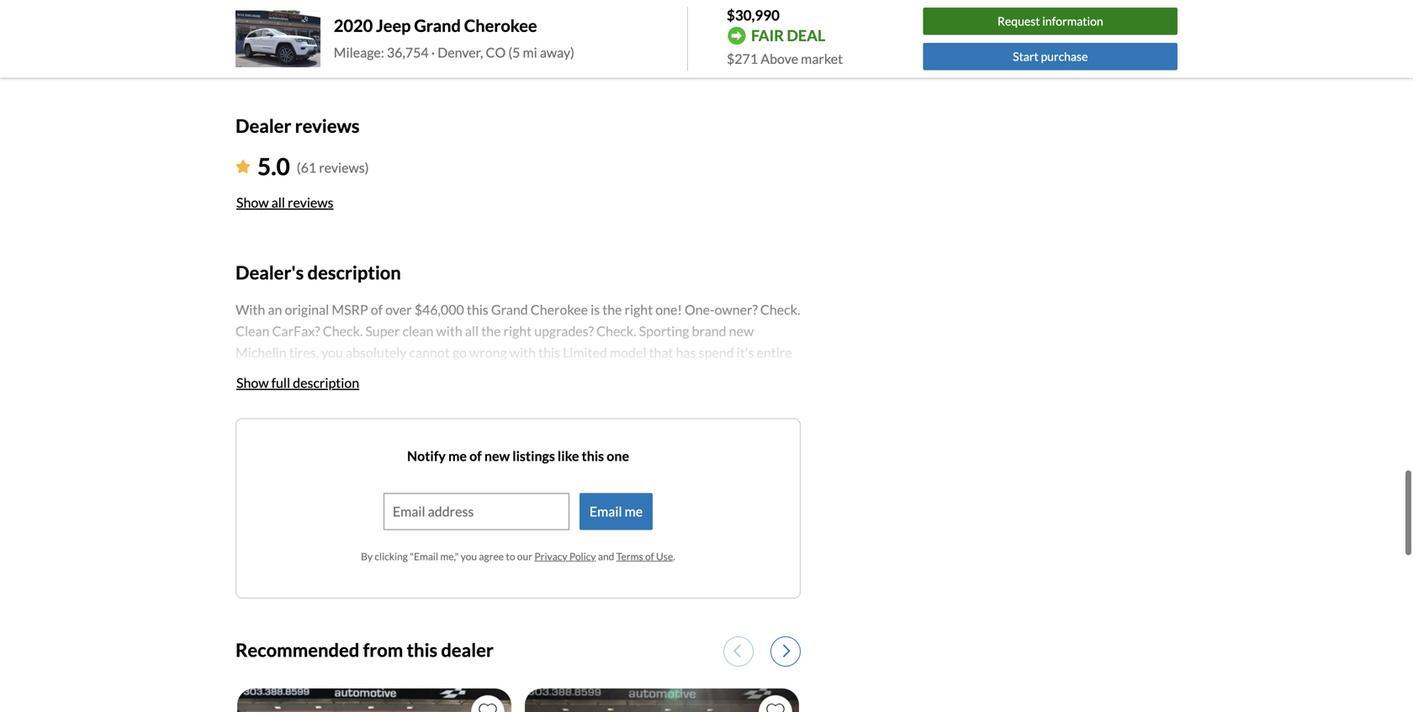 Task type: describe. For each thing, give the bounding box(es) containing it.
"email
[[410, 550, 438, 563]]

new
[[484, 448, 510, 464]]

show all reviews
[[236, 194, 334, 211]]

cherokee
[[464, 15, 537, 36]]

information
[[299, 560, 370, 576]]

·
[[431, 44, 435, 60]]

request information
[[998, 14, 1103, 28]]

market
[[801, 50, 843, 67]]

me for email
[[625, 503, 643, 520]]

additional information
[[236, 560, 370, 576]]

36,754
[[387, 44, 429, 60]]

fair
[[751, 26, 784, 45]]

full
[[271, 375, 290, 391]]

all
[[271, 194, 285, 211]]

dealer's description
[[236, 261, 401, 283]]

terms
[[616, 550, 643, 563]]

dealer for dealer reviews
[[236, 115, 291, 137]]

by
[[361, 550, 373, 563]]

reviews)
[[319, 160, 369, 176]]

email me button
[[579, 493, 653, 530]]

fair deal
[[751, 26, 825, 45]]

0 horizontal spatial of
[[469, 448, 482, 464]]

additional
[[236, 560, 297, 576]]

dealer for dealer website
[[333, 9, 373, 25]]

2020
[[334, 15, 373, 36]]

you
[[461, 550, 477, 563]]

notify me of new listings like this one
[[407, 448, 629, 464]]

show all reviews button
[[236, 184, 334, 221]]

listings
[[512, 448, 555, 464]]

grand
[[414, 15, 461, 36]]

like
[[558, 448, 579, 464]]

scroll right image
[[783, 644, 791, 659]]

show for dealer's
[[236, 375, 269, 391]]

deal
[[787, 26, 825, 45]]

dealer website link
[[333, 7, 801, 27]]

request information button
[[923, 8, 1178, 35]]

use
[[656, 550, 673, 563]]

email me
[[589, 503, 643, 520]]

privacy
[[534, 550, 567, 563]]

0 vertical spatial reviews
[[295, 115, 360, 137]]

terms of use link
[[616, 550, 673, 563]]

dealer's
[[236, 261, 304, 283]]

and
[[598, 550, 614, 563]]

request
[[998, 14, 1040, 28]]



Task type: locate. For each thing, give the bounding box(es) containing it.
2020 jeep grand cherokee mileage: 36,754 · denver, co (5 mi away)
[[334, 15, 574, 60]]

0 vertical spatial this
[[582, 448, 604, 464]]

Email address email field
[[384, 494, 568, 529]]

recommended
[[236, 639, 359, 661]]

star image
[[236, 160, 251, 173]]

2 show from the top
[[236, 375, 269, 391]]

start purchase
[[1013, 49, 1088, 63]]

0 vertical spatial me
[[448, 448, 467, 464]]

show left all
[[236, 194, 269, 211]]

me,"
[[440, 550, 459, 563]]

mi
[[523, 44, 537, 60]]

clicking
[[375, 550, 408, 563]]

me for notify
[[448, 448, 467, 464]]

1 vertical spatial show
[[236, 375, 269, 391]]

scroll left image
[[733, 644, 741, 659]]

1 horizontal spatial me
[[625, 503, 643, 520]]

dealer up mileage:
[[333, 9, 373, 25]]

2020 jeep grand cherokee image
[[236, 11, 320, 67]]

reviews inside button
[[288, 194, 334, 211]]

0 vertical spatial show
[[236, 194, 269, 211]]

dealer reviews
[[236, 115, 360, 137]]

1 vertical spatial this
[[407, 639, 438, 661]]

by clicking "email me," you agree to our privacy policy and terms of use .
[[361, 550, 675, 563]]

denver,
[[438, 44, 483, 60]]

5.0
[[257, 152, 290, 180]]

recommended from this dealer
[[236, 639, 494, 661]]

show left full
[[236, 375, 269, 391]]

1 show from the top
[[236, 194, 269, 211]]

information
[[1042, 14, 1103, 28]]

1 vertical spatial reviews
[[288, 194, 334, 211]]

1 horizontal spatial of
[[645, 550, 654, 563]]

reviews
[[295, 115, 360, 137], [288, 194, 334, 211]]

mileage:
[[334, 44, 384, 60]]

co
[[486, 44, 506, 60]]

dealer website
[[333, 9, 422, 25]]

.
[[673, 550, 675, 563]]

(61
[[297, 160, 316, 176]]

reviews up the 5.0 (61 reviews)
[[295, 115, 360, 137]]

this right from
[[407, 639, 438, 661]]

$271
[[727, 50, 758, 67]]

of
[[469, 448, 482, 464], [645, 550, 654, 563]]

away)
[[540, 44, 574, 60]]

me inside 'button'
[[625, 503, 643, 520]]

of left new
[[469, 448, 482, 464]]

$30,990
[[727, 6, 780, 24]]

agree
[[479, 550, 504, 563]]

show
[[236, 194, 269, 211], [236, 375, 269, 391]]

1 vertical spatial dealer
[[236, 115, 291, 137]]

start purchase button
[[923, 43, 1178, 70]]

notify
[[407, 448, 446, 464]]

of left use
[[645, 550, 654, 563]]

0 vertical spatial description
[[307, 261, 401, 283]]

privacy policy link
[[534, 550, 596, 563]]

purchase
[[1041, 49, 1088, 63]]

show full description
[[236, 375, 359, 391]]

email
[[589, 503, 622, 520]]

1 vertical spatial description
[[293, 375, 359, 391]]

show inside 'button'
[[236, 375, 269, 391]]

1 vertical spatial me
[[625, 503, 643, 520]]

show inside button
[[236, 194, 269, 211]]

(5
[[508, 44, 520, 60]]

jeep
[[376, 15, 411, 36]]

above
[[761, 50, 798, 67]]

5.0 (61 reviews)
[[257, 152, 369, 180]]

from
[[363, 639, 403, 661]]

1 horizontal spatial this
[[582, 448, 604, 464]]

reviews right all
[[288, 194, 334, 211]]

$271 above market
[[727, 50, 843, 67]]

1 horizontal spatial dealer
[[333, 9, 373, 25]]

0 vertical spatial dealer
[[333, 9, 373, 25]]

show for dealer
[[236, 194, 269, 211]]

1 vertical spatial of
[[645, 550, 654, 563]]

to
[[506, 550, 515, 563]]

me right notify
[[448, 448, 467, 464]]

description
[[307, 261, 401, 283], [293, 375, 359, 391]]

policy
[[569, 550, 596, 563]]

dealer
[[333, 9, 373, 25], [236, 115, 291, 137]]

me right the email
[[625, 503, 643, 520]]

me
[[448, 448, 467, 464], [625, 503, 643, 520]]

description inside show full description 'button'
[[293, 375, 359, 391]]

dealer
[[441, 639, 494, 661]]

0 horizontal spatial me
[[448, 448, 467, 464]]

one
[[607, 448, 629, 464]]

our
[[517, 550, 532, 563]]

show full description button
[[236, 364, 360, 401]]

0 vertical spatial of
[[469, 448, 482, 464]]

this right like
[[582, 448, 604, 464]]

dealer up 5.0
[[236, 115, 291, 137]]

0 horizontal spatial dealer
[[236, 115, 291, 137]]

0 horizontal spatial this
[[407, 639, 438, 661]]

this
[[582, 448, 604, 464], [407, 639, 438, 661]]

start
[[1013, 49, 1039, 63]]

website
[[376, 9, 422, 25]]



Task type: vqa. For each thing, say whether or not it's contained in the screenshot.
first 2016 from the left
no



